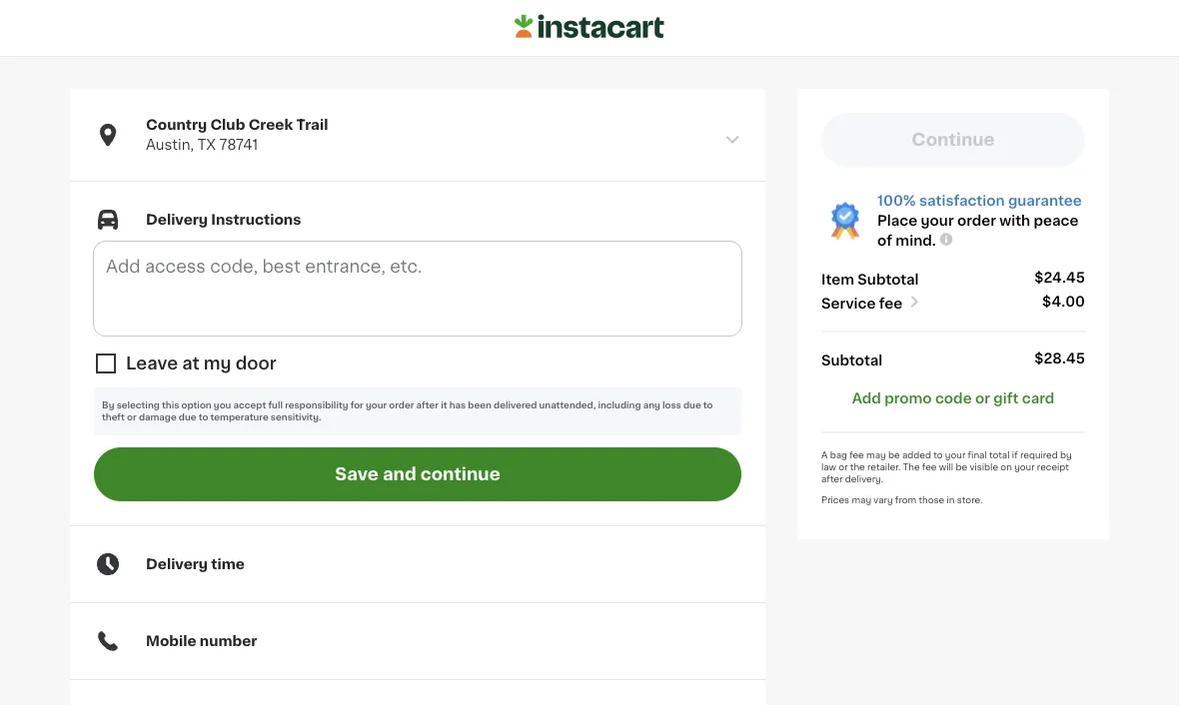 Task type: describe. For each thing, give the bounding box(es) containing it.
from
[[895, 496, 917, 505]]

club
[[210, 118, 245, 132]]

you
[[214, 401, 231, 410]]

0 vertical spatial subtotal
[[858, 272, 919, 286]]

damage
[[139, 413, 177, 422]]

$28.45
[[1035, 351, 1085, 365]]

time
[[211, 558, 245, 572]]

$4.00
[[1043, 294, 1085, 308]]

this
[[162, 401, 179, 410]]

including
[[598, 401, 641, 410]]

a bag fee may be added to your final total if required by law or the retailer. the fee will be visible on your receipt after delivery.
[[822, 451, 1072, 484]]

order inside place your order with peace of mind.
[[957, 214, 996, 228]]

2 horizontal spatial fee
[[922, 463, 937, 472]]

0 vertical spatial fee
[[879, 296, 903, 310]]

your inside place your order with peace of mind.
[[921, 214, 954, 228]]

your down the if
[[1015, 463, 1035, 472]]

accept
[[233, 401, 266, 410]]

promo
[[885, 391, 932, 405]]

the
[[903, 463, 920, 472]]

austin,
[[146, 138, 194, 152]]

0 horizontal spatial be
[[889, 451, 900, 460]]

or inside by selecting this option you accept full responsibility for your order after it has been delivered unattended, including any loss due to theft or damage due to temperature sensitivity.
[[127, 413, 137, 422]]

delivery instructions
[[146, 213, 301, 227]]

after inside by selecting this option you accept full responsibility for your order after it has been delivered unattended, including any loss due to theft or damage due to temperature sensitivity.
[[416, 401, 439, 410]]

with
[[1000, 214, 1031, 228]]

mobile
[[146, 635, 196, 649]]

country club creek trail austin, tx 78741
[[146, 118, 328, 152]]

0 vertical spatial to
[[703, 401, 713, 410]]

retailer.
[[868, 463, 901, 472]]

vary
[[874, 496, 893, 505]]

or inside "button"
[[976, 391, 990, 405]]

0 horizontal spatial fee
[[850, 451, 864, 460]]

home image
[[515, 12, 665, 42]]

save and continue button
[[94, 448, 742, 502]]

in
[[947, 496, 955, 505]]

for
[[351, 401, 364, 410]]

selecting
[[117, 401, 160, 410]]

delivery time
[[146, 558, 245, 572]]

law
[[822, 463, 837, 472]]

bag
[[830, 451, 847, 460]]

receipt
[[1037, 463, 1069, 472]]

more info about 100% satisfaction guarantee image
[[938, 232, 954, 248]]

at
[[182, 355, 200, 372]]

1 horizontal spatial be
[[956, 463, 968, 472]]

continue
[[420, 466, 500, 483]]

$24.45
[[1035, 270, 1085, 284]]

item
[[822, 272, 854, 286]]

required
[[1020, 451, 1058, 460]]

mind.
[[896, 234, 936, 248]]

add
[[852, 391, 881, 405]]

place your order with peace of mind.
[[878, 214, 1079, 248]]

will
[[939, 463, 954, 472]]

tx
[[198, 138, 216, 152]]

may inside a bag fee may be added to your final total if required by law or the retailer. the fee will be visible on your receipt after delivery.
[[867, 451, 886, 460]]

by
[[102, 401, 114, 410]]

if
[[1012, 451, 1018, 460]]

after inside a bag fee may be added to your final total if required by law or the retailer. the fee will be visible on your receipt after delivery.
[[822, 475, 843, 484]]

on
[[1001, 463, 1012, 472]]

0 horizontal spatial due
[[179, 413, 196, 422]]

of
[[878, 234, 893, 248]]

full
[[268, 401, 283, 410]]

temperature
[[210, 413, 269, 422]]

gift
[[994, 391, 1019, 405]]

place
[[878, 214, 918, 228]]



Task type: vqa. For each thing, say whether or not it's contained in the screenshot.
text field
yes



Task type: locate. For each thing, give the bounding box(es) containing it.
save
[[335, 466, 379, 483]]

sensitivity.
[[271, 413, 321, 422]]

added
[[902, 451, 931, 460]]

100%
[[878, 194, 916, 208]]

fee left will
[[922, 463, 937, 472]]

any
[[643, 401, 660, 410]]

by selecting this option you accept full responsibility for your order after it has been delivered unattended, including any loss due to theft or damage due to temperature sensitivity.
[[102, 401, 713, 422]]

after left "it"
[[416, 401, 439, 410]]

country
[[146, 118, 207, 132]]

0 horizontal spatial to
[[199, 413, 208, 422]]

to down the option
[[199, 413, 208, 422]]

to up will
[[934, 451, 943, 460]]

your right for
[[366, 401, 387, 410]]

1 vertical spatial to
[[199, 413, 208, 422]]

1 horizontal spatial order
[[957, 214, 996, 228]]

None text field
[[94, 242, 742, 336]]

your
[[921, 214, 954, 228], [366, 401, 387, 410], [945, 451, 966, 460], [1015, 463, 1035, 472]]

delivery down austin,
[[146, 213, 208, 227]]

has
[[449, 401, 466, 410]]

final
[[968, 451, 987, 460]]

delivery left time on the left bottom
[[146, 558, 208, 572]]

unattended,
[[539, 401, 596, 410]]

code
[[936, 391, 972, 405]]

fee up the
[[850, 451, 864, 460]]

leave
[[126, 355, 178, 372]]

be
[[889, 451, 900, 460], [956, 463, 968, 472]]

loss
[[663, 401, 681, 410]]

1 vertical spatial order
[[389, 401, 414, 410]]

peace
[[1034, 214, 1079, 228]]

been
[[468, 401, 492, 410]]

prices
[[822, 496, 850, 505]]

subtotal up service fee
[[858, 272, 919, 286]]

or inside a bag fee may be added to your final total if required by law or the retailer. the fee will be visible on your receipt after delivery.
[[839, 463, 848, 472]]

delivery for delivery time
[[146, 558, 208, 572]]

1 vertical spatial due
[[179, 413, 196, 422]]

1 vertical spatial fee
[[850, 451, 864, 460]]

satisfaction
[[920, 194, 1005, 208]]

fee
[[879, 296, 903, 310], [850, 451, 864, 460], [922, 463, 937, 472]]

0 vertical spatial after
[[416, 401, 439, 410]]

2 horizontal spatial to
[[934, 451, 943, 460]]

may down delivery.
[[852, 496, 872, 505]]

creek
[[249, 118, 293, 132]]

after down law
[[822, 475, 843, 484]]

1 horizontal spatial or
[[839, 463, 848, 472]]

number
[[200, 635, 257, 649]]

2 vertical spatial to
[[934, 451, 943, 460]]

store.
[[957, 496, 983, 505]]

card
[[1022, 391, 1055, 405]]

or
[[976, 391, 990, 405], [127, 413, 137, 422], [839, 463, 848, 472]]

1 vertical spatial subtotal
[[822, 353, 883, 367]]

or down the 'selecting'
[[127, 413, 137, 422]]

delivery for delivery instructions
[[146, 213, 208, 227]]

1 vertical spatial be
[[956, 463, 968, 472]]

2 delivery from the top
[[146, 558, 208, 572]]

be right will
[[956, 463, 968, 472]]

a
[[822, 451, 828, 460]]

1 vertical spatial or
[[127, 413, 137, 422]]

to right loss at the bottom of page
[[703, 401, 713, 410]]

order left "it"
[[389, 401, 414, 410]]

subtotal
[[858, 272, 919, 286], [822, 353, 883, 367]]

may up retailer.
[[867, 451, 886, 460]]

be up retailer.
[[889, 451, 900, 460]]

0 horizontal spatial order
[[389, 401, 414, 410]]

0 vertical spatial or
[[976, 391, 990, 405]]

leave at my door
[[126, 355, 276, 372]]

1 horizontal spatial fee
[[879, 296, 903, 310]]

to
[[703, 401, 713, 410], [199, 413, 208, 422], [934, 451, 943, 460]]

due down the option
[[179, 413, 196, 422]]

or down bag
[[839, 463, 848, 472]]

subtotal up add
[[822, 353, 883, 367]]

add promo code or gift card
[[852, 391, 1055, 405]]

instructions
[[211, 213, 301, 227]]

0 horizontal spatial after
[[416, 401, 439, 410]]

and
[[383, 466, 416, 483]]

1 horizontal spatial after
[[822, 475, 843, 484]]

1 delivery from the top
[[146, 213, 208, 227]]

2 horizontal spatial or
[[976, 391, 990, 405]]

0 vertical spatial delivery
[[146, 213, 208, 227]]

responsibility
[[285, 401, 348, 410]]

1 horizontal spatial to
[[703, 401, 713, 410]]

item subtotal
[[822, 272, 919, 286]]

theft
[[102, 413, 125, 422]]

delivery
[[146, 213, 208, 227], [146, 558, 208, 572]]

those
[[919, 496, 945, 505]]

mobile number
[[146, 635, 257, 649]]

1 vertical spatial delivery
[[146, 558, 208, 572]]

order inside by selecting this option you accept full responsibility for your order after it has been delivered unattended, including any loss due to theft or damage due to temperature sensitivity.
[[389, 401, 414, 410]]

0 vertical spatial be
[[889, 451, 900, 460]]

1 vertical spatial after
[[822, 475, 843, 484]]

guarantee
[[1008, 194, 1082, 208]]

option
[[181, 401, 212, 410]]

visible
[[970, 463, 999, 472]]

service
[[822, 296, 876, 310]]

1 vertical spatial may
[[852, 496, 872, 505]]

delivery address image
[[724, 131, 742, 149]]

order
[[957, 214, 996, 228], [389, 401, 414, 410]]

100% satisfaction guarantee
[[878, 194, 1082, 208]]

0 vertical spatial order
[[957, 214, 996, 228]]

order down 100% satisfaction guarantee
[[957, 214, 996, 228]]

by
[[1061, 451, 1072, 460]]

1 horizontal spatial due
[[684, 401, 701, 410]]

add promo code or gift card button
[[852, 388, 1055, 408]]

fee down item subtotal
[[879, 296, 903, 310]]

save and continue
[[335, 466, 500, 483]]

your up "more info about 100% satisfaction guarantee" image
[[921, 214, 954, 228]]

total
[[990, 451, 1010, 460]]

trail
[[296, 118, 328, 132]]

my
[[204, 355, 231, 372]]

prices may vary from those in store.
[[822, 496, 983, 505]]

0 vertical spatial due
[[684, 401, 701, 410]]

due
[[684, 401, 701, 410], [179, 413, 196, 422]]

or left gift
[[976, 391, 990, 405]]

after
[[416, 401, 439, 410], [822, 475, 843, 484]]

2 vertical spatial fee
[[922, 463, 937, 472]]

0 horizontal spatial or
[[127, 413, 137, 422]]

may
[[867, 451, 886, 460], [852, 496, 872, 505]]

0 vertical spatial may
[[867, 451, 886, 460]]

delivered
[[494, 401, 537, 410]]

delivery.
[[845, 475, 884, 484]]

it
[[441, 401, 447, 410]]

your up will
[[945, 451, 966, 460]]

to inside a bag fee may be added to your final total if required by law or the retailer. the fee will be visible on your receipt after delivery.
[[934, 451, 943, 460]]

your inside by selecting this option you accept full responsibility for your order after it has been delivered unattended, including any loss due to theft or damage due to temperature sensitivity.
[[366, 401, 387, 410]]

78741
[[219, 138, 258, 152]]

2 vertical spatial or
[[839, 463, 848, 472]]

door
[[236, 355, 276, 372]]

the
[[850, 463, 865, 472]]

service fee
[[822, 296, 903, 310]]

due right loss at the bottom of page
[[684, 401, 701, 410]]



